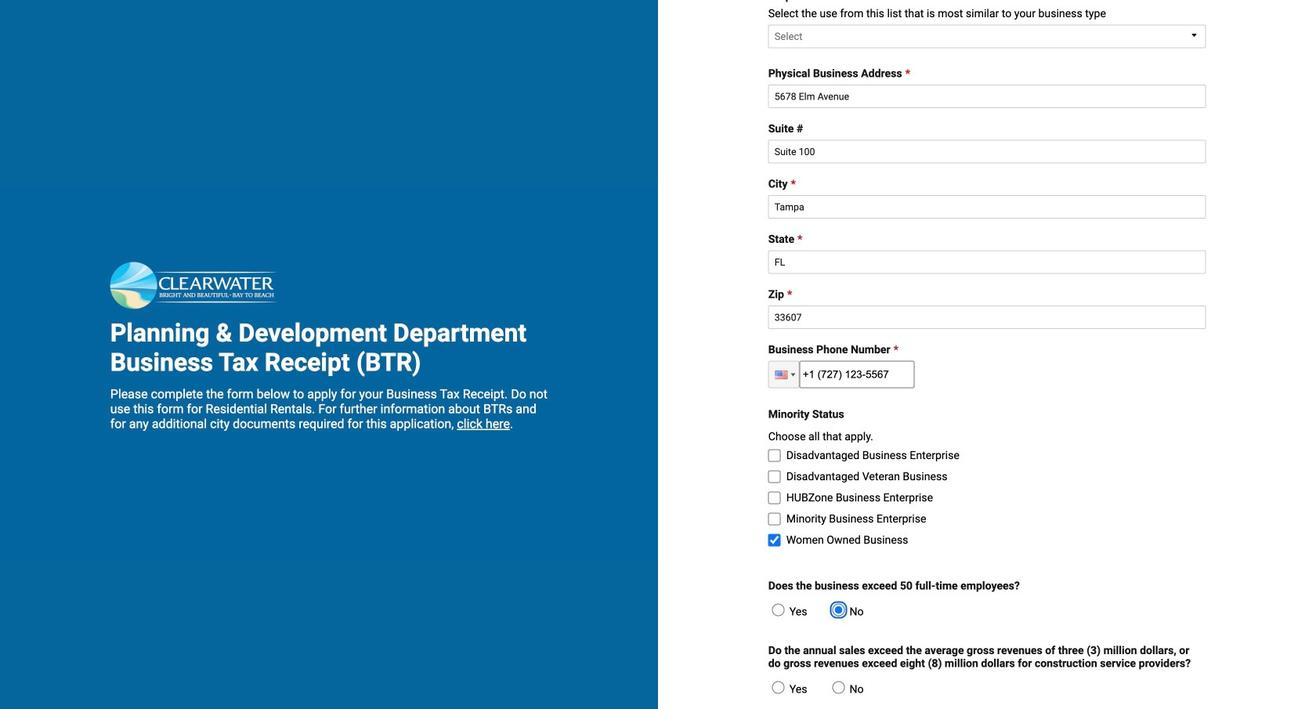 Task type: vqa. For each thing, say whether or not it's contained in the screenshot.
'Disadvantaged Veteran Business' checkbox on the bottom right of the page
yes



Task type: describe. For each thing, give the bounding box(es) containing it.
logo image
[[110, 262, 298, 309]]

yes radio for 1st no option from the bottom
[[773, 682, 785, 694]]

united states: + 1 image
[[791, 374, 796, 377]]

Minority Business Enterprise checkbox
[[769, 513, 781, 526]]

2 no radio from the top
[[833, 682, 845, 694]]

Disadvantaged Business Enterprise checkbox
[[769, 450, 781, 462]]

none text field inside "form content" element
[[800, 361, 915, 389]]

yes radio for first no option
[[773, 604, 785, 617]]

Disadvantaged Veteran Business checkbox
[[769, 471, 781, 483]]



Task type: locate. For each thing, give the bounding box(es) containing it.
No radio
[[833, 604, 845, 617], [833, 682, 845, 694]]

application
[[769, 0, 1207, 53]]

form content element
[[658, 0, 1317, 709]]

2 yes radio from the top
[[773, 682, 785, 694]]

0 vertical spatial no radio
[[833, 604, 845, 617]]

None field
[[769, 85, 1207, 108], [769, 140, 1207, 164], [769, 195, 1207, 219], [769, 251, 1207, 274], [769, 306, 1207, 329], [769, 85, 1207, 108], [769, 140, 1207, 164], [769, 195, 1207, 219], [769, 251, 1207, 274], [769, 306, 1207, 329]]

0 vertical spatial yes radio
[[773, 604, 785, 617]]

None text field
[[800, 361, 915, 389]]

1 no radio from the top
[[833, 604, 845, 617]]

1 vertical spatial no radio
[[833, 682, 845, 694]]

Yes radio
[[773, 604, 785, 617], [773, 682, 785, 694]]

HUBZone Business Enterprise checkbox
[[769, 492, 781, 505]]

1 vertical spatial yes radio
[[773, 682, 785, 694]]

application inside "form content" element
[[769, 0, 1207, 53]]

Women Owned Business checkbox
[[769, 534, 781, 547]]

1 yes radio from the top
[[773, 604, 785, 617]]



